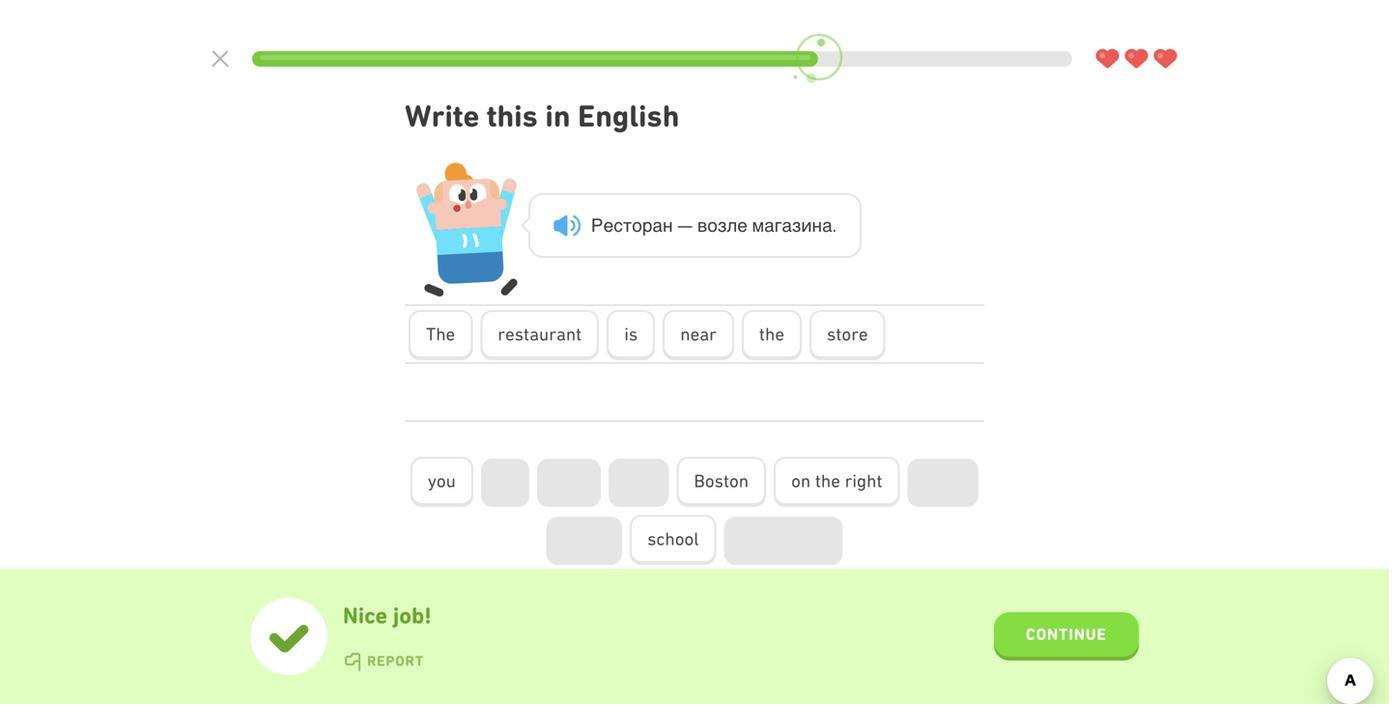 Task type: vqa. For each thing, say whether or not it's contained in the screenshot.
the left О
yes



Task type: describe. For each thing, give the bounding box(es) containing it.
0 vertical spatial the
[[760, 324, 785, 345]]

store button
[[810, 310, 886, 360]]

1 о from the left
[[632, 215, 643, 236]]

this
[[487, 98, 538, 134]]

you
[[428, 471, 456, 492]]

м а г а з и н а .
[[752, 215, 837, 236]]

write this in english
[[405, 98, 680, 134]]

с
[[614, 215, 623, 236]]

in
[[545, 98, 571, 134]]

р
[[643, 215, 653, 236]]

.
[[833, 215, 837, 236]]

the
[[426, 324, 456, 345]]

on the right
[[792, 471, 883, 492]]

в о з л е
[[698, 215, 748, 236]]

1 а from the left
[[653, 215, 663, 236]]

store
[[827, 324, 869, 345]]

report button
[[343, 653, 424, 672]]

4 а from the left
[[823, 215, 833, 236]]

nice job!
[[343, 603, 432, 630]]

school
[[648, 529, 699, 550]]

м
[[752, 215, 765, 236]]

restaurant
[[498, 324, 582, 345]]

you button
[[411, 457, 474, 507]]

2 е from the left
[[738, 215, 748, 236]]

1 vertical spatial the
[[816, 471, 841, 492]]

1 н from the left
[[663, 215, 673, 236]]

л
[[727, 215, 738, 236]]

job!
[[393, 603, 432, 630]]

near
[[681, 324, 717, 345]]

в
[[698, 215, 708, 236]]

1 з from the left
[[718, 215, 727, 236]]

right
[[845, 471, 883, 492]]



Task type: locate. For each thing, give the bounding box(es) containing it.
2 а from the left
[[765, 215, 775, 236]]

boston
[[694, 471, 749, 492]]

2 н from the left
[[812, 215, 823, 236]]

english
[[578, 98, 680, 134]]

0 horizontal spatial е
[[604, 215, 614, 236]]

о
[[632, 215, 643, 236], [708, 215, 718, 236]]

write
[[405, 98, 480, 134]]

progress bar
[[252, 51, 1073, 67]]

т
[[623, 215, 632, 236]]

0 horizontal spatial н
[[663, 215, 673, 236]]

1 horizontal spatial the
[[816, 471, 841, 492]]

1 horizontal spatial е
[[738, 215, 748, 236]]

the right on
[[816, 471, 841, 492]]

о right с
[[632, 215, 643, 236]]

on
[[792, 471, 811, 492]]

restaurant button
[[481, 310, 599, 360]]

р
[[592, 215, 604, 236]]

е left the м
[[738, 215, 748, 236]]

н left .
[[812, 215, 823, 236]]

и
[[802, 215, 812, 236]]

з right в on the top of the page
[[718, 215, 727, 236]]

near button
[[663, 310, 734, 360]]

0 horizontal spatial the
[[760, 324, 785, 345]]

is
[[625, 324, 638, 345]]

0 horizontal spatial з
[[718, 215, 727, 236]]

а
[[653, 215, 663, 236], [765, 215, 775, 236], [782, 215, 792, 236], [823, 215, 833, 236]]

1 е from the left
[[604, 215, 614, 236]]

on the right button
[[774, 457, 900, 507]]

the right near
[[760, 324, 785, 345]]

з
[[718, 215, 727, 236], [792, 215, 802, 236]]

2 о from the left
[[708, 215, 718, 236]]

—
[[678, 215, 693, 236]]

report
[[367, 653, 424, 670]]

3 а from the left
[[782, 215, 792, 236]]

з right г
[[792, 215, 802, 236]]

н
[[663, 215, 673, 236], [812, 215, 823, 236]]

nice
[[343, 603, 388, 630]]

1 horizontal spatial з
[[792, 215, 802, 236]]

1 horizontal spatial н
[[812, 215, 823, 236]]

р е с т о р а н
[[592, 215, 673, 236]]

continue button
[[995, 613, 1140, 661]]

the button
[[742, 310, 802, 360]]

н left —
[[663, 215, 673, 236]]

о left л
[[708, 215, 718, 236]]

is button
[[607, 310, 656, 360]]

1 horizontal spatial о
[[708, 215, 718, 236]]

boston button
[[677, 457, 767, 507]]

the
[[760, 324, 785, 345], [816, 471, 841, 492]]

0 horizontal spatial о
[[632, 215, 643, 236]]

2 з from the left
[[792, 215, 802, 236]]

the button
[[409, 310, 473, 360]]

е left т
[[604, 215, 614, 236]]

г
[[775, 215, 782, 236]]

school button
[[630, 515, 717, 565]]

continue
[[1027, 625, 1108, 644]]

е
[[604, 215, 614, 236], [738, 215, 748, 236]]



